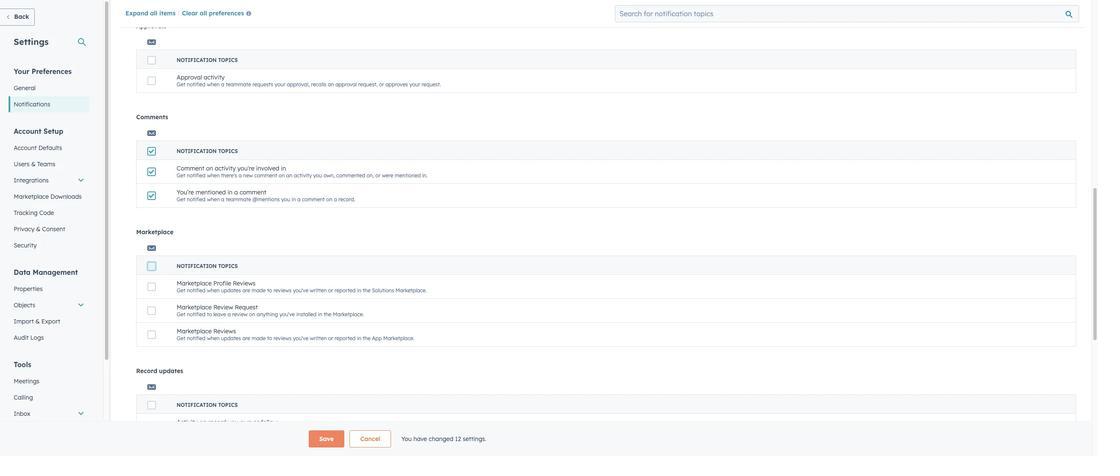 Task type: vqa. For each thing, say whether or not it's contained in the screenshot.
the tools element
yes



Task type: describe. For each thing, give the bounding box(es) containing it.
comment down the 'own,'
[[302, 197, 325, 203]]

data management element
[[9, 268, 90, 346]]

integrations button
[[9, 173, 90, 189]]

are inside marketplace reviews get notified when updates are made to reviews you've written or reported in the app marketplace.
[[242, 336, 250, 342]]

made inside marketplace profile reviews get notified when updates are made to reviews you've written or reported in the solutions marketplace.
[[252, 288, 266, 294]]

get inside "you're mentioned in a comment get notified when a teammate @mentions you in a comment on a record."
[[177, 197, 185, 203]]

updates inside marketplace reviews get notified when updates are made to reviews you've written or reported in the app marketplace.
[[221, 336, 241, 342]]

marketplace profile reviews get notified when updates are made to reviews you've written or reported in the solutions marketplace.
[[177, 280, 427, 294]]

export
[[41, 318, 60, 326]]

account defaults
[[14, 144, 62, 152]]

when inside the approval activity get notified when a teammate requests your approval, recalls an approval request, or approves your request.
[[207, 81, 220, 88]]

activity inside the activity on record you own or follow get notified when there's new activity on a record you own or follow.
[[250, 427, 268, 433]]

clear all preferences button
[[182, 9, 255, 19]]

marketplace review request get notified to leave a review on anything you've installed in the marketplace.
[[177, 304, 364, 318]]

properties
[[14, 286, 43, 293]]

request.
[[422, 81, 441, 88]]

settings.
[[463, 436, 486, 444]]

notified inside marketplace reviews get notified when updates are made to reviews you've written or reported in the app marketplace.
[[187, 336, 205, 342]]

installed
[[296, 312, 316, 318]]

marketplace. inside marketplace reviews get notified when updates are made to reviews you've written or reported in the app marketplace.
[[383, 336, 414, 342]]

comment on activity you're involved in get notified when there's a new comment on an activity you own, commented on, or were mentioned in.
[[177, 165, 428, 179]]

follow.
[[327, 427, 342, 433]]

when inside the comment on activity you're involved in get notified when there's a new comment on an activity you own, commented on, or were mentioned in.
[[207, 173, 220, 179]]

objects
[[14, 302, 35, 310]]

topics for marketplace
[[218, 263, 238, 270]]

logs
[[30, 334, 44, 342]]

a inside the comment on activity you're involved in get notified when there's a new comment on an activity you own, commented on, or were mentioned in.
[[239, 173, 242, 179]]

record
[[136, 368, 157, 376]]

request
[[235, 304, 258, 312]]

were
[[382, 173, 393, 179]]

marketplace for marketplace profile reviews get notified when updates are made to reviews you've written or reported in the solutions marketplace.
[[177, 280, 212, 288]]

updates inside marketplace profile reviews get notified when updates are made to reviews you've written or reported in the solutions marketplace.
[[221, 288, 241, 294]]

2 your from the left
[[409, 81, 420, 88]]

an inside the approval activity get notified when a teammate requests your approval, recalls an approval request, or approves your request.
[[328, 81, 334, 88]]

in inside marketplace reviews get notified when updates are made to reviews you've written or reported in the app marketplace.
[[357, 336, 361, 342]]

own,
[[324, 173, 335, 179]]

marketplace for marketplace reviews get notified when updates are made to reviews you've written or reported in the app marketplace.
[[177, 328, 212, 336]]

you're
[[177, 189, 194, 197]]

Search for notification topics search field
[[615, 5, 1079, 22]]

when inside marketplace profile reviews get notified when updates are made to reviews you've written or reported in the solutions marketplace.
[[207, 288, 220, 294]]

activity
[[177, 419, 198, 427]]

privacy & consent
[[14, 226, 65, 233]]

approval
[[335, 81, 357, 88]]

activity left the 'own,'
[[294, 173, 312, 179]]

account for account setup
[[14, 127, 41, 136]]

your preferences
[[14, 67, 72, 76]]

general link
[[9, 80, 90, 96]]

downloads
[[50, 193, 82, 201]]

follow
[[261, 419, 277, 427]]

security
[[14, 242, 37, 250]]

profile
[[213, 280, 231, 288]]

audit logs
[[14, 334, 44, 342]]

in inside the comment on activity you're involved in get notified when there's a new comment on an activity you own, commented on, or were mentioned in.
[[281, 165, 286, 173]]

anything
[[257, 312, 278, 318]]

marketplace for marketplace review request get notified to leave a review on anything you've installed in the marketplace.
[[177, 304, 212, 312]]

in.
[[422, 173, 428, 179]]

@mentions
[[252, 197, 280, 203]]

reported inside marketplace profile reviews get notified when updates are made to reviews you've written or reported in the solutions marketplace.
[[335, 288, 356, 294]]

you're
[[237, 165, 254, 173]]

notified inside the activity on record you own or follow get notified when there's new activity on a record you own or follow.
[[187, 427, 205, 433]]

defaults
[[38, 144, 62, 152]]

review
[[213, 304, 233, 312]]

the inside marketplace reviews get notified when updates are made to reviews you've written or reported in the app marketplace.
[[363, 336, 371, 342]]

in right '@mentions'
[[292, 197, 296, 203]]

notifications
[[14, 101, 50, 108]]

involved
[[256, 165, 279, 173]]

approves
[[386, 81, 408, 88]]

teammate inside "you're mentioned in a comment get notified when a teammate @mentions you in a comment on a record."
[[226, 197, 251, 203]]

you've for marketplace review request
[[279, 312, 295, 318]]

data management
[[14, 269, 78, 277]]

you've for marketplace profile reviews
[[293, 288, 308, 294]]

topics for comments
[[218, 148, 238, 155]]

preferences
[[209, 9, 244, 17]]

calling
[[14, 394, 33, 402]]

cancel
[[360, 436, 380, 444]]

to inside marketplace review request get notified to leave a review on anything you've installed in the marketplace.
[[207, 312, 212, 318]]

activity on record you own or follow get notified when there's new activity on a record you own or follow.
[[177, 419, 342, 433]]

tracking code
[[14, 209, 54, 217]]

account for account defaults
[[14, 144, 37, 152]]

marketplace reviews get notified when updates are made to reviews you've written or reported in the app marketplace.
[[177, 328, 414, 342]]

notifications link
[[9, 96, 90, 113]]

properties link
[[9, 281, 90, 298]]

clear all preferences
[[182, 9, 244, 17]]

inbox
[[14, 411, 30, 418]]

marketplace. inside marketplace profile reviews get notified when updates are made to reviews you've written or reported in the solutions marketplace.
[[396, 288, 427, 294]]

have
[[413, 436, 427, 444]]

comment
[[177, 165, 204, 173]]

record updates
[[136, 368, 183, 376]]

to inside marketplace profile reviews get notified when updates are made to reviews you've written or reported in the solutions marketplace.
[[267, 288, 272, 294]]

expand all items button
[[125, 9, 176, 17]]

audit logs link
[[9, 330, 90, 346]]

expand all items
[[125, 9, 176, 17]]

account setup
[[14, 127, 63, 136]]

2 vertical spatial updates
[[159, 368, 183, 376]]

your
[[14, 67, 29, 76]]

reviews inside marketplace reviews get notified when updates are made to reviews you've written or reported in the app marketplace.
[[213, 328, 236, 336]]

preferences
[[32, 67, 72, 76]]

1 your from the left
[[275, 81, 285, 88]]

import
[[14, 318, 34, 326]]

teams
[[37, 161, 55, 168]]

notification topics for comments
[[177, 148, 238, 155]]

general
[[14, 84, 36, 92]]

to inside marketplace reviews get notified when updates are made to reviews you've written or reported in the app marketplace.
[[267, 336, 272, 342]]

or inside the approval activity get notified when a teammate requests your approval, recalls an approval request, or approves your request.
[[379, 81, 384, 88]]

new for you
[[239, 427, 248, 433]]

reported inside marketplace reviews get notified when updates are made to reviews you've written or reported in the app marketplace.
[[335, 336, 356, 342]]

teammate inside the approval activity get notified when a teammate requests your approval, recalls an approval request, or approves your request.
[[226, 81, 251, 88]]

meetings
[[14, 378, 39, 386]]

requests
[[252, 81, 273, 88]]

commented
[[336, 173, 365, 179]]

new for you're
[[243, 173, 253, 179]]

import & export link
[[9, 314, 90, 330]]

inbox button
[[9, 406, 90, 423]]

marketplace. inside marketplace review request get notified to leave a review on anything you've installed in the marketplace.
[[333, 312, 364, 318]]

get inside the comment on activity you're involved in get notified when there's a new comment on an activity you own, commented on, or were mentioned in.
[[177, 173, 185, 179]]

notified inside "you're mentioned in a comment get notified when a teammate @mentions you in a comment on a record."
[[187, 197, 205, 203]]

or inside the comment on activity you're involved in get notified when there's a new comment on an activity you own, commented on, or were mentioned in.
[[375, 173, 380, 179]]

or inside marketplace profile reviews get notified when updates are made to reviews you've written or reported in the solutions marketplace.
[[328, 288, 333, 294]]

& for export
[[35, 318, 40, 326]]

you inside the comment on activity you're involved in get notified when there's a new comment on an activity you own, commented on, or were mentioned in.
[[313, 173, 322, 179]]

tracking
[[14, 209, 38, 217]]

marketplace downloads
[[14, 193, 82, 201]]

users
[[14, 161, 30, 168]]

a inside marketplace review request get notified to leave a review on anything you've installed in the marketplace.
[[227, 312, 231, 318]]



Task type: locate. For each thing, give the bounding box(es) containing it.
1 vertical spatial the
[[324, 312, 331, 318]]

notification for approvals
[[177, 57, 217, 63]]

review
[[232, 312, 248, 318]]

when left there's
[[207, 173, 220, 179]]

0 vertical spatial reviews
[[274, 288, 291, 294]]

1 vertical spatial are
[[242, 336, 250, 342]]

made down anything
[[252, 336, 266, 342]]

in right installed
[[318, 312, 322, 318]]

account inside account defaults link
[[14, 144, 37, 152]]

4 notification from the top
[[177, 403, 217, 409]]

2 vertical spatial to
[[267, 336, 272, 342]]

you inside "you're mentioned in a comment get notified when a teammate @mentions you in a comment on a record."
[[281, 197, 290, 203]]

1 vertical spatial marketplace.
[[333, 312, 364, 318]]

comment down you're on the left of the page
[[240, 189, 266, 197]]

are
[[242, 288, 250, 294], [242, 336, 250, 342]]

to up marketplace review request get notified to leave a review on anything you've installed in the marketplace.
[[267, 288, 272, 294]]

1 vertical spatial written
[[310, 336, 327, 342]]

own right there's
[[240, 419, 252, 427]]

2 get from the top
[[177, 173, 185, 179]]

teammate
[[226, 81, 251, 88], [226, 197, 251, 203]]

the inside marketplace profile reviews get notified when updates are made to reviews you've written or reported in the solutions marketplace.
[[363, 288, 371, 294]]

to left leave
[[207, 312, 212, 318]]

5 when from the top
[[207, 336, 220, 342]]

the
[[363, 288, 371, 294], [324, 312, 331, 318], [363, 336, 371, 342]]

0 horizontal spatial record
[[208, 419, 226, 427]]

integrations
[[14, 177, 49, 185]]

reviews right "profile" in the bottom of the page
[[233, 280, 256, 288]]

an right recalls
[[328, 81, 334, 88]]

reviews up marketplace review request get notified to leave a review on anything you've installed in the marketplace.
[[274, 288, 291, 294]]

users & teams
[[14, 161, 55, 168]]

notification topics for record updates
[[177, 403, 238, 409]]

0 vertical spatial the
[[363, 288, 371, 294]]

clear
[[182, 9, 198, 17]]

or
[[379, 81, 384, 88], [375, 173, 380, 179], [328, 288, 333, 294], [328, 336, 333, 342], [253, 419, 259, 427], [320, 427, 325, 433]]

written inside marketplace profile reviews get notified when updates are made to reviews you've written or reported in the solutions marketplace.
[[310, 288, 327, 294]]

6 when from the top
[[207, 427, 220, 433]]

tools element
[[9, 361, 90, 457]]

in down there's
[[228, 189, 233, 197]]

notification topics up approval
[[177, 57, 238, 63]]

notification up "profile" in the bottom of the page
[[177, 263, 217, 270]]

when up review
[[207, 288, 220, 294]]

notification for record updates
[[177, 403, 217, 409]]

topics for record updates
[[218, 403, 238, 409]]

your preferences element
[[9, 67, 90, 113]]

users & teams link
[[9, 156, 90, 173]]

your right requests
[[275, 81, 285, 88]]

2 vertical spatial the
[[363, 336, 371, 342]]

2 all from the left
[[200, 9, 207, 17]]

on inside marketplace review request get notified to leave a review on anything you've installed in the marketplace.
[[249, 312, 255, 318]]

1 reported from the top
[[335, 288, 356, 294]]

teammate down there's
[[226, 197, 251, 203]]

marketplace inside marketplace profile reviews get notified when updates are made to reviews you've written or reported in the solutions marketplace.
[[177, 280, 212, 288]]

you left the 'own,'
[[313, 173, 322, 179]]

an right involved
[[286, 173, 292, 179]]

approval,
[[287, 81, 310, 88]]

comment
[[254, 173, 277, 179], [240, 189, 266, 197], [302, 197, 325, 203]]

& for teams
[[31, 161, 36, 168]]

activity left you're on the left of the page
[[215, 165, 236, 173]]

mentioned left "in."
[[395, 173, 421, 179]]

notification for comments
[[177, 148, 217, 155]]

are inside marketplace profile reviews get notified when updates are made to reviews you've written or reported in the solutions marketplace.
[[242, 288, 250, 294]]

changed
[[429, 436, 453, 444]]

in left app
[[357, 336, 361, 342]]

marketplace inside marketplace reviews get notified when updates are made to reviews you've written or reported in the app marketplace.
[[177, 328, 212, 336]]

you
[[401, 436, 412, 444]]

0 vertical spatial mentioned
[[395, 173, 421, 179]]

approval
[[177, 74, 202, 81]]

marketplace inside marketplace review request get notified to leave a review on anything you've installed in the marketplace.
[[177, 304, 212, 312]]

expand
[[125, 9, 148, 17]]

the inside marketplace review request get notified to leave a review on anything you've installed in the marketplace.
[[324, 312, 331, 318]]

marketplace. right the solutions
[[396, 288, 427, 294]]

in inside marketplace review request get notified to leave a review on anything you've installed in the marketplace.
[[318, 312, 322, 318]]

notification topics for marketplace
[[177, 263, 238, 270]]

1 vertical spatial teammate
[[226, 197, 251, 203]]

the left app
[[363, 336, 371, 342]]

import & export
[[14, 318, 60, 326]]

updates down review
[[221, 336, 241, 342]]

reviews inside marketplace reviews get notified when updates are made to reviews you've written or reported in the app marketplace.
[[274, 336, 291, 342]]

setup
[[43, 127, 63, 136]]

notification topics for approvals
[[177, 57, 238, 63]]

are up request
[[242, 288, 250, 294]]

leave
[[213, 312, 226, 318]]

2 vertical spatial marketplace.
[[383, 336, 414, 342]]

notification topics up activity
[[177, 403, 238, 409]]

& right privacy
[[36, 226, 40, 233]]

there's
[[221, 173, 237, 179]]

updates up review
[[221, 288, 241, 294]]

reviews inside marketplace profile reviews get notified when updates are made to reviews you've written or reported in the solutions marketplace.
[[274, 288, 291, 294]]

reported left the solutions
[[335, 288, 356, 294]]

calling link
[[9, 390, 90, 406]]

2 vertical spatial &
[[35, 318, 40, 326]]

reviews down leave
[[213, 328, 236, 336]]

5 get from the top
[[177, 312, 185, 318]]

mentioned inside "you're mentioned in a comment get notified when a teammate @mentions you in a comment on a record."
[[196, 189, 226, 197]]

0 vertical spatial reviews
[[233, 280, 256, 288]]

account setup element
[[9, 127, 90, 254]]

1 horizontal spatial all
[[200, 9, 207, 17]]

0 vertical spatial written
[[310, 288, 327, 294]]

the right installed
[[324, 312, 331, 318]]

request,
[[358, 81, 378, 88]]

1 vertical spatial reported
[[335, 336, 356, 342]]

1 vertical spatial new
[[239, 427, 248, 433]]

0 vertical spatial you've
[[293, 288, 308, 294]]

1 vertical spatial &
[[36, 226, 40, 233]]

all for clear
[[200, 9, 207, 17]]

0 horizontal spatial all
[[150, 9, 157, 17]]

activity right there's
[[250, 427, 268, 433]]

7 notified from the top
[[187, 427, 205, 433]]

2 notified from the top
[[187, 173, 205, 179]]

notification topics up comment
[[177, 148, 238, 155]]

reviews
[[274, 288, 291, 294], [274, 336, 291, 342]]

0 vertical spatial reported
[[335, 288, 356, 294]]

1 notification topics from the top
[[177, 57, 238, 63]]

0 vertical spatial &
[[31, 161, 36, 168]]

an inside the comment on activity you're involved in get notified when there's a new comment on an activity you own, commented on, or were mentioned in.
[[286, 173, 292, 179]]

comments
[[136, 113, 168, 121]]

tools
[[14, 361, 31, 370]]

notification topics
[[177, 57, 238, 63], [177, 148, 238, 155], [177, 263, 238, 270], [177, 403, 238, 409]]

save button
[[309, 431, 344, 448]]

account up the account defaults
[[14, 127, 41, 136]]

1 horizontal spatial own
[[309, 427, 319, 433]]

2 written from the top
[[310, 336, 327, 342]]

mentioned inside the comment on activity you're involved in get notified when there's a new comment on an activity you own, commented on, or were mentioned in.
[[395, 173, 421, 179]]

back link
[[0, 9, 35, 26]]

1 horizontal spatial mentioned
[[395, 173, 421, 179]]

4 notification topics from the top
[[177, 403, 238, 409]]

1 teammate from the top
[[226, 81, 251, 88]]

notified inside the approval activity get notified when a teammate requests your approval, recalls an approval request, or approves your request.
[[187, 81, 205, 88]]

made inside marketplace reviews get notified when updates are made to reviews you've written or reported in the app marketplace.
[[252, 336, 266, 342]]

1 vertical spatial you've
[[279, 312, 295, 318]]

& for consent
[[36, 226, 40, 233]]

all up approvals
[[150, 9, 157, 17]]

new right there's
[[239, 427, 248, 433]]

all inside button
[[200, 9, 207, 17]]

comment up "you're mentioned in a comment get notified when a teammate @mentions you in a comment on a record."
[[254, 173, 277, 179]]

1 notified from the top
[[187, 81, 205, 88]]

objects button
[[9, 298, 90, 314]]

a
[[221, 81, 224, 88], [239, 173, 242, 179], [234, 189, 238, 197], [221, 197, 224, 203], [297, 197, 300, 203], [334, 197, 337, 203], [227, 312, 231, 318], [277, 427, 280, 433]]

reviews down anything
[[274, 336, 291, 342]]

there's
[[221, 427, 237, 433]]

are down review
[[242, 336, 250, 342]]

on,
[[367, 173, 374, 179]]

comment inside the comment on activity you're involved in get notified when there's a new comment on an activity you own, commented on, or were mentioned in.
[[254, 173, 277, 179]]

3 when from the top
[[207, 197, 220, 203]]

you left save button
[[298, 427, 307, 433]]

0 vertical spatial marketplace.
[[396, 288, 427, 294]]

marketplace. right app
[[383, 336, 414, 342]]

6 get from the top
[[177, 336, 185, 342]]

record right follow
[[281, 427, 297, 433]]

consent
[[42, 226, 65, 233]]

get inside marketplace profile reviews get notified when updates are made to reviews you've written or reported in the solutions marketplace.
[[177, 288, 185, 294]]

you've inside marketplace reviews get notified when updates are made to reviews you've written or reported in the app marketplace.
[[293, 336, 308, 342]]

mentioned down there's
[[196, 189, 226, 197]]

you have changed 12 settings.
[[401, 436, 486, 444]]

or inside marketplace reviews get notified when updates are made to reviews you've written or reported in the app marketplace.
[[328, 336, 333, 342]]

when left there's
[[207, 427, 220, 433]]

2 topics from the top
[[218, 148, 238, 155]]

you've inside marketplace profile reviews get notified when updates are made to reviews you've written or reported in the solutions marketplace.
[[293, 288, 308, 294]]

you've down installed
[[293, 336, 308, 342]]

audit
[[14, 334, 29, 342]]

you've left installed
[[279, 312, 295, 318]]

made up request
[[252, 288, 266, 294]]

& inside data management 'element'
[[35, 318, 40, 326]]

approval activity get notified when a teammate requests your approval, recalls an approval request, or approves your request.
[[177, 74, 441, 88]]

own left follow.
[[309, 427, 319, 433]]

meetings link
[[9, 374, 90, 390]]

notification up approval
[[177, 57, 217, 63]]

in left the solutions
[[357, 288, 361, 294]]

2 made from the top
[[252, 336, 266, 342]]

1 vertical spatial updates
[[221, 336, 241, 342]]

3 notified from the top
[[187, 197, 205, 203]]

in inside marketplace profile reviews get notified when updates are made to reviews you've written or reported in the solutions marketplace.
[[357, 288, 361, 294]]

1 vertical spatial an
[[286, 173, 292, 179]]

1 written from the top
[[310, 288, 327, 294]]

marketplace inside account setup element
[[14, 193, 49, 201]]

2 account from the top
[[14, 144, 37, 152]]

1 vertical spatial reviews
[[213, 328, 236, 336]]

a inside the activity on record you own or follow get notified when there's new activity on a record you own or follow.
[[277, 427, 280, 433]]

cancel button
[[350, 431, 391, 448]]

when inside the activity on record you own or follow get notified when there's new activity on a record you own or follow.
[[207, 427, 220, 433]]

&
[[31, 161, 36, 168], [36, 226, 40, 233], [35, 318, 40, 326]]

your left request.
[[409, 81, 420, 88]]

3 notification from the top
[[177, 263, 217, 270]]

in
[[281, 165, 286, 173], [228, 189, 233, 197], [292, 197, 296, 203], [357, 288, 361, 294], [318, 312, 322, 318], [357, 336, 361, 342]]

your
[[275, 81, 285, 88], [409, 81, 420, 88]]

record.
[[338, 197, 355, 203]]

you right '@mentions'
[[281, 197, 290, 203]]

6 notified from the top
[[187, 336, 205, 342]]

written up installed
[[310, 288, 327, 294]]

0 vertical spatial are
[[242, 288, 250, 294]]

an
[[328, 81, 334, 88], [286, 173, 292, 179]]

notification up activity
[[177, 403, 217, 409]]

4 notified from the top
[[187, 288, 205, 294]]

get inside the approval activity get notified when a teammate requests your approval, recalls an approval request, or approves your request.
[[177, 81, 185, 88]]

0 vertical spatial updates
[[221, 288, 241, 294]]

when right the you're
[[207, 197, 220, 203]]

tracking code link
[[9, 205, 90, 221]]

account up 'users'
[[14, 144, 37, 152]]

notified inside marketplace profile reviews get notified when updates are made to reviews you've written or reported in the solutions marketplace.
[[187, 288, 205, 294]]

written down installed
[[310, 336, 327, 342]]

record right activity
[[208, 419, 226, 427]]

1 vertical spatial reviews
[[274, 336, 291, 342]]

written inside marketplace reviews get notified when updates are made to reviews you've written or reported in the app marketplace.
[[310, 336, 327, 342]]

get inside marketplace reviews get notified when updates are made to reviews you've written or reported in the app marketplace.
[[177, 336, 185, 342]]

you've
[[293, 288, 308, 294], [279, 312, 295, 318], [293, 336, 308, 342]]

3 get from the top
[[177, 197, 185, 203]]

topics for approvals
[[218, 57, 238, 63]]

management
[[33, 269, 78, 277]]

2 are from the top
[[242, 336, 250, 342]]

on inside "you're mentioned in a comment get notified when a teammate @mentions you in a comment on a record."
[[326, 197, 332, 203]]

0 vertical spatial to
[[267, 288, 272, 294]]

you've inside marketplace review request get notified to leave a review on anything you've installed in the marketplace.
[[279, 312, 295, 318]]

made
[[252, 288, 266, 294], [252, 336, 266, 342]]

to down anything
[[267, 336, 272, 342]]

2 notification from the top
[[177, 148, 217, 155]]

reported left app
[[335, 336, 356, 342]]

1 horizontal spatial an
[[328, 81, 334, 88]]

2 notification topics from the top
[[177, 148, 238, 155]]

1 reviews from the top
[[274, 288, 291, 294]]

5 notified from the top
[[187, 312, 205, 318]]

4 topics from the top
[[218, 403, 238, 409]]

app
[[372, 336, 382, 342]]

1 account from the top
[[14, 127, 41, 136]]

new inside the comment on activity you're involved in get notified when there's a new comment on an activity you own, commented on, or were mentioned in.
[[243, 173, 253, 179]]

1 all from the left
[[150, 9, 157, 17]]

1 get from the top
[[177, 81, 185, 88]]

1 horizontal spatial record
[[281, 427, 297, 433]]

back
[[14, 13, 29, 21]]

reviews inside marketplace profile reviews get notified when updates are made to reviews you've written or reported in the solutions marketplace.
[[233, 280, 256, 288]]

0 vertical spatial an
[[328, 81, 334, 88]]

2 vertical spatial you've
[[293, 336, 308, 342]]

1 are from the top
[[242, 288, 250, 294]]

on
[[206, 165, 213, 173], [279, 173, 285, 179], [326, 197, 332, 203], [249, 312, 255, 318], [199, 419, 207, 427], [269, 427, 275, 433]]

0 vertical spatial teammate
[[226, 81, 251, 88]]

you've up installed
[[293, 288, 308, 294]]

marketplace. right installed
[[333, 312, 364, 318]]

1 made from the top
[[252, 288, 266, 294]]

teammate left requests
[[226, 81, 251, 88]]

new right there's
[[243, 173, 253, 179]]

privacy & consent link
[[9, 221, 90, 238]]

in right involved
[[281, 165, 286, 173]]

activity inside the approval activity get notified when a teammate requests your approval, recalls an approval request, or approves your request.
[[204, 74, 225, 81]]

1 vertical spatial made
[[252, 336, 266, 342]]

all right 'clear'
[[200, 9, 207, 17]]

when inside marketplace reviews get notified when updates are made to reviews you've written or reported in the app marketplace.
[[207, 336, 220, 342]]

approvals
[[136, 22, 166, 30]]

marketplace downloads link
[[9, 189, 90, 205]]

0 vertical spatial account
[[14, 127, 41, 136]]

notified inside marketplace review request get notified to leave a review on anything you've installed in the marketplace.
[[187, 312, 205, 318]]

notification up comment
[[177, 148, 217, 155]]

0 vertical spatial made
[[252, 288, 266, 294]]

a inside the approval activity get notified when a teammate requests your approval, recalls an approval request, or approves your request.
[[221, 81, 224, 88]]

& right 'users'
[[31, 161, 36, 168]]

recalls
[[311, 81, 326, 88]]

2 reported from the top
[[335, 336, 356, 342]]

3 notification topics from the top
[[177, 263, 238, 270]]

new
[[243, 173, 253, 179], [239, 427, 248, 433]]

3 topics from the top
[[218, 263, 238, 270]]

1 vertical spatial to
[[207, 312, 212, 318]]

get inside the activity on record you own or follow get notified when there's new activity on a record you own or follow.
[[177, 427, 185, 433]]

1 vertical spatial account
[[14, 144, 37, 152]]

when inside "you're mentioned in a comment get notified when a teammate @mentions you in a comment on a record."
[[207, 197, 220, 203]]

updates right record
[[159, 368, 183, 376]]

1 horizontal spatial your
[[409, 81, 420, 88]]

& left export
[[35, 318, 40, 326]]

0 horizontal spatial your
[[275, 81, 285, 88]]

notified inside the comment on activity you're involved in get notified when there's a new comment on an activity you own, commented on, or were mentioned in.
[[187, 173, 205, 179]]

0 horizontal spatial own
[[240, 419, 252, 427]]

when down leave
[[207, 336, 220, 342]]

settings
[[14, 36, 49, 47]]

notification topics up "profile" in the bottom of the page
[[177, 263, 238, 270]]

the left the solutions
[[363, 288, 371, 294]]

when right approval
[[207, 81, 220, 88]]

0 vertical spatial new
[[243, 173, 253, 179]]

security link
[[9, 238, 90, 254]]

2 teammate from the top
[[226, 197, 251, 203]]

notification
[[177, 57, 217, 63], [177, 148, 217, 155], [177, 263, 217, 270], [177, 403, 217, 409]]

2 when from the top
[[207, 173, 220, 179]]

7 get from the top
[[177, 427, 185, 433]]

1 when from the top
[[207, 81, 220, 88]]

you left follow
[[228, 419, 238, 427]]

1 notification from the top
[[177, 57, 217, 63]]

all for expand
[[150, 9, 157, 17]]

items
[[159, 9, 176, 17]]

activity right approval
[[204, 74, 225, 81]]

code
[[39, 209, 54, 217]]

marketplace for marketplace
[[136, 229, 174, 236]]

new inside the activity on record you own or follow get notified when there's new activity on a record you own or follow.
[[239, 427, 248, 433]]

solutions
[[372, 288, 394, 294]]

4 when from the top
[[207, 288, 220, 294]]

marketplace for marketplace downloads
[[14, 193, 49, 201]]

when
[[207, 81, 220, 88], [207, 173, 220, 179], [207, 197, 220, 203], [207, 288, 220, 294], [207, 336, 220, 342], [207, 427, 220, 433]]

get inside marketplace review request get notified to leave a review on anything you've installed in the marketplace.
[[177, 312, 185, 318]]

1 vertical spatial mentioned
[[196, 189, 226, 197]]

2 reviews from the top
[[274, 336, 291, 342]]

0 horizontal spatial mentioned
[[196, 189, 226, 197]]

0 horizontal spatial an
[[286, 173, 292, 179]]

1 topics from the top
[[218, 57, 238, 63]]

4 get from the top
[[177, 288, 185, 294]]

notification for marketplace
[[177, 263, 217, 270]]



